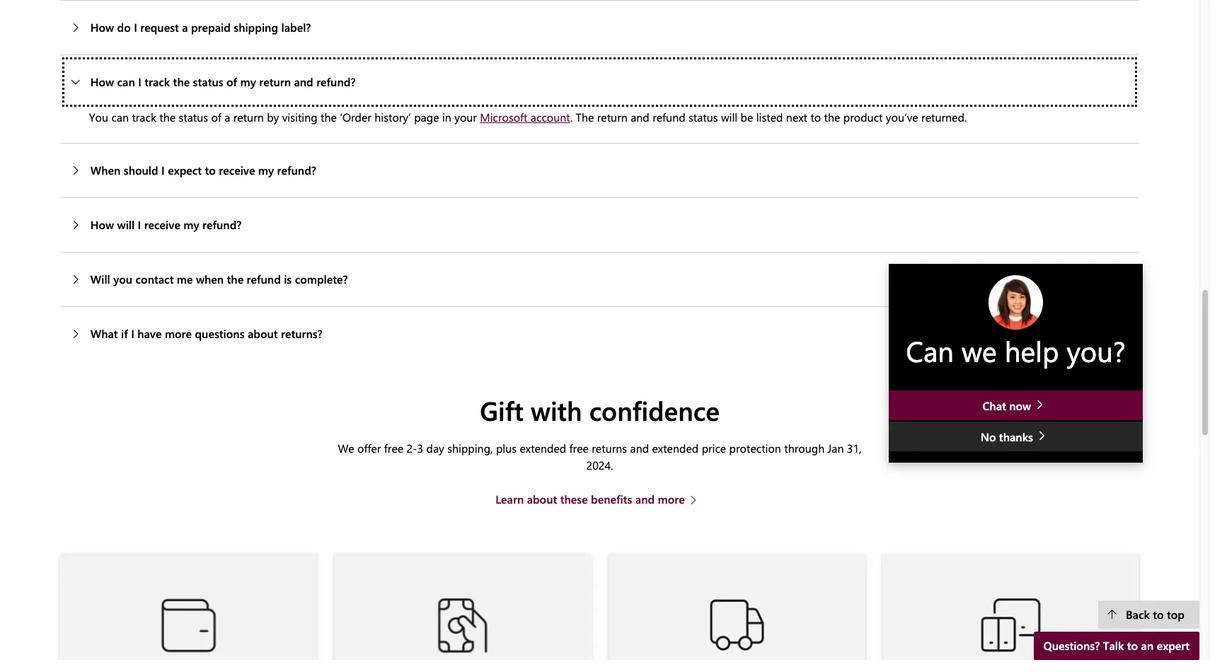 Task type: vqa. For each thing, say whether or not it's contained in the screenshot.
the bottommost of
yes



Task type: describe. For each thing, give the bounding box(es) containing it.
offer
[[358, 441, 381, 456]]

you can track the status of a return by visiting the 'order history' page in your microsoft account . the return and refund status will be listed next to the product you've returned.
[[89, 110, 968, 124]]

questions
[[195, 326, 245, 341]]

i for receive
[[138, 217, 141, 232]]

2024.
[[587, 458, 614, 473]]

thanks
[[1000, 430, 1034, 445]]

help
[[1005, 332, 1060, 370]]

the up expect
[[159, 110, 176, 124]]

an
[[1142, 639, 1154, 654]]

gift
[[480, 393, 524, 428]]

how will i receive my refund? button
[[60, 198, 1140, 252]]

i for track
[[138, 74, 142, 89]]

what
[[90, 326, 118, 341]]

how can i track the status of my return and refund?
[[90, 74, 356, 89]]

status left the be
[[689, 110, 718, 124]]

no
[[981, 430, 997, 445]]

when
[[90, 163, 121, 178]]

your
[[455, 110, 477, 124]]

now
[[1010, 399, 1032, 414]]

to inside dropdown button
[[1128, 639, 1139, 654]]

listed
[[757, 110, 783, 124]]

0 horizontal spatial refund?
[[203, 217, 242, 232]]

you
[[113, 272, 133, 287]]

prepaid
[[191, 20, 231, 35]]

when
[[196, 272, 224, 287]]

track inside dropdown button
[[145, 74, 170, 89]]

these
[[561, 492, 588, 507]]

can we help you?
[[907, 332, 1126, 370]]

we
[[962, 332, 998, 370]]

1 vertical spatial track
[[132, 110, 156, 124]]

the left 'order
[[321, 110, 337, 124]]

shipping,
[[448, 441, 493, 456]]

learn
[[496, 492, 524, 507]]

questions?
[[1044, 639, 1101, 654]]

to inside dropdown button
[[205, 163, 216, 178]]

3
[[417, 441, 424, 456]]

be
[[741, 110, 754, 124]]

31,
[[847, 441, 862, 456]]

chat
[[983, 399, 1007, 414]]

request
[[140, 20, 179, 35]]

if
[[121, 326, 128, 341]]

'order
[[340, 110, 372, 124]]

will
[[90, 272, 110, 287]]

1 vertical spatial of
[[211, 110, 222, 124]]

chat now button
[[889, 391, 1144, 421]]

returned.
[[922, 110, 968, 124]]

and down how can i track the status of my return and refund? dropdown button
[[631, 110, 650, 124]]

complete?
[[295, 272, 348, 287]]

plus
[[496, 441, 517, 456]]

through
[[785, 441, 825, 456]]

have
[[138, 326, 162, 341]]

will inside dropdown button
[[117, 217, 135, 232]]

next
[[787, 110, 808, 124]]

a inside dropdown button
[[182, 20, 188, 35]]

how for how can i track the status of my return and refund?
[[90, 74, 114, 89]]

how do i request a prepaid shipping label? button
[[60, 1, 1140, 54]]

contact
[[136, 272, 174, 287]]

microsoft
[[480, 110, 528, 124]]

we offer free 2-3 day shipping, plus extended free returns and extended price protection through jan 31, 2024.
[[338, 441, 862, 473]]

will you contact me when the refund is complete?
[[90, 272, 348, 287]]

jan
[[828, 441, 844, 456]]

gift with confidence
[[480, 393, 720, 428]]

you?
[[1067, 332, 1126, 370]]

day
[[427, 441, 445, 456]]

top
[[1168, 608, 1185, 622]]

account
[[531, 110, 571, 124]]

the right when
[[227, 272, 244, 287]]

i for have
[[131, 326, 134, 341]]

can
[[907, 332, 954, 370]]

price
[[702, 441, 727, 456]]

1 horizontal spatial will
[[722, 110, 738, 124]]

learn about these benefits and more link
[[496, 492, 704, 509]]

i for request
[[134, 20, 137, 35]]

protection
[[730, 441, 782, 456]]

and inside 'we offer free 2-3 day shipping, plus extended free returns and extended price protection through jan 31, 2024.'
[[631, 441, 649, 456]]

page
[[414, 110, 439, 124]]

chat now
[[983, 399, 1035, 414]]

microsoft account link
[[480, 110, 571, 124]]

.
[[571, 110, 573, 124]]

of inside dropdown button
[[227, 74, 237, 89]]

return left by
[[233, 110, 264, 124]]

back
[[1127, 608, 1151, 622]]

my inside dropdown button
[[258, 163, 274, 178]]



Task type: locate. For each thing, give the bounding box(es) containing it.
0 horizontal spatial my
[[184, 217, 199, 232]]

to
[[811, 110, 822, 124], [205, 163, 216, 178], [1154, 608, 1165, 622], [1128, 639, 1139, 654]]

0 vertical spatial will
[[722, 110, 738, 124]]

back to top
[[1127, 608, 1185, 622]]

talk
[[1104, 639, 1125, 654]]

to right next
[[811, 110, 822, 124]]

i
[[134, 20, 137, 35], [138, 74, 142, 89], [161, 163, 165, 178], [138, 217, 141, 232], [131, 326, 134, 341]]

will you contact me when the refund is complete? button
[[60, 253, 1140, 306]]

0 horizontal spatial receive
[[144, 217, 181, 232]]

questions? talk to an expert
[[1044, 639, 1190, 654]]

i down "request" on the left top
[[138, 74, 142, 89]]

free left 2-
[[384, 441, 404, 456]]

0 vertical spatial a
[[182, 20, 188, 35]]

track down "request" on the left top
[[145, 74, 170, 89]]

1 vertical spatial refund?
[[277, 163, 316, 178]]

is
[[284, 272, 292, 287]]

about
[[248, 326, 278, 341], [527, 492, 557, 507]]

1 vertical spatial will
[[117, 217, 135, 232]]

my up me
[[184, 217, 199, 232]]

0 horizontal spatial will
[[117, 217, 135, 232]]

2 extended from the left
[[652, 441, 699, 456]]

0 vertical spatial of
[[227, 74, 237, 89]]

how up you
[[90, 74, 114, 89]]

track right you
[[132, 110, 156, 124]]

refund? down visiting
[[277, 163, 316, 178]]

more right have
[[165, 326, 192, 341]]

1 vertical spatial how
[[90, 74, 114, 89]]

of down prepaid
[[227, 74, 237, 89]]

and right 'returns'
[[631, 441, 649, 456]]

1 vertical spatial more
[[658, 492, 685, 507]]

confidence
[[590, 393, 720, 428]]

0 horizontal spatial extended
[[520, 441, 567, 456]]

0 horizontal spatial free
[[384, 441, 404, 456]]

0 horizontal spatial refund
[[247, 272, 281, 287]]

1 horizontal spatial refund
[[653, 110, 686, 124]]

how
[[90, 20, 114, 35], [90, 74, 114, 89], [90, 217, 114, 232]]

2-
[[407, 441, 417, 456]]

in
[[442, 110, 452, 124]]

label?
[[281, 20, 311, 35]]

return right the
[[597, 110, 628, 124]]

1 extended from the left
[[520, 441, 567, 456]]

1 horizontal spatial about
[[527, 492, 557, 507]]

can for you
[[111, 110, 129, 124]]

extended right plus
[[520, 441, 567, 456]]

you've
[[886, 110, 919, 124]]

i right if
[[131, 326, 134, 341]]

how up will
[[90, 217, 114, 232]]

and up visiting
[[294, 74, 314, 89]]

status inside dropdown button
[[193, 74, 224, 89]]

a down the how can i track the status of my return and refund?
[[225, 110, 230, 124]]

0 vertical spatial track
[[145, 74, 170, 89]]

can inside dropdown button
[[117, 74, 135, 89]]

1 vertical spatial a
[[225, 110, 230, 124]]

benefits
[[591, 492, 633, 507]]

1 horizontal spatial my
[[240, 74, 256, 89]]

extended left price
[[652, 441, 699, 456]]

i left expect
[[161, 163, 165, 178]]

how for how do i request a prepaid shipping label?
[[90, 20, 114, 35]]

2 horizontal spatial my
[[258, 163, 274, 178]]

0 vertical spatial about
[[248, 326, 278, 341]]

1 horizontal spatial free
[[570, 441, 589, 456]]

1 vertical spatial about
[[527, 492, 557, 507]]

the left product
[[825, 110, 841, 124]]

1 horizontal spatial of
[[227, 74, 237, 89]]

to left top on the bottom right
[[1154, 608, 1165, 622]]

do
[[117, 20, 131, 35]]

when should i expect to receive my refund? button
[[60, 144, 1140, 197]]

return
[[259, 74, 291, 89], [233, 110, 264, 124], [597, 110, 628, 124]]

to right expect
[[205, 163, 216, 178]]

how can i track the status of my return and refund? button
[[60, 55, 1140, 109]]

product
[[844, 110, 883, 124]]

me
[[177, 272, 193, 287]]

of
[[227, 74, 237, 89], [211, 110, 222, 124]]

1 horizontal spatial more
[[658, 492, 685, 507]]

what if i have more questions about returns?
[[90, 326, 323, 341]]

extended
[[520, 441, 567, 456], [652, 441, 699, 456]]

what if i have more questions about returns? button
[[60, 307, 1140, 361]]

1 how from the top
[[90, 20, 114, 35]]

2 free from the left
[[570, 441, 589, 456]]

0 vertical spatial more
[[165, 326, 192, 341]]

the
[[576, 110, 594, 124]]

0 horizontal spatial of
[[211, 110, 222, 124]]

3 how from the top
[[90, 217, 114, 232]]

1 horizontal spatial receive
[[219, 163, 255, 178]]

how left do
[[90, 20, 114, 35]]

can for how
[[117, 74, 135, 89]]

0 vertical spatial how
[[90, 20, 114, 35]]

0 vertical spatial can
[[117, 74, 135, 89]]

0 vertical spatial refund?
[[317, 74, 356, 89]]

1 free from the left
[[384, 441, 404, 456]]

2 vertical spatial my
[[184, 217, 199, 232]]

2 vertical spatial refund?
[[203, 217, 242, 232]]

0 horizontal spatial more
[[165, 326, 192, 341]]

will left the be
[[722, 110, 738, 124]]

a
[[182, 20, 188, 35], [225, 110, 230, 124]]

and inside how can i track the status of my return and refund? dropdown button
[[294, 74, 314, 89]]

the
[[173, 74, 190, 89], [159, 110, 176, 124], [321, 110, 337, 124], [825, 110, 841, 124], [227, 272, 244, 287]]

about inside dropdown button
[[248, 326, 278, 341]]

i inside "how do i request a prepaid shipping label?" dropdown button
[[134, 20, 137, 35]]

will up you
[[117, 217, 135, 232]]

receive up contact
[[144, 217, 181, 232]]

return up by
[[259, 74, 291, 89]]

refund inside dropdown button
[[247, 272, 281, 287]]

you
[[89, 110, 108, 124]]

1 vertical spatial my
[[258, 163, 274, 178]]

free up 2024.
[[570, 441, 589, 456]]

when should i expect to receive my refund?
[[90, 163, 316, 178]]

0 horizontal spatial about
[[248, 326, 278, 341]]

2 vertical spatial how
[[90, 217, 114, 232]]

status
[[193, 74, 224, 89], [179, 110, 208, 124], [689, 110, 718, 124]]

of down the how can i track the status of my return and refund?
[[211, 110, 222, 124]]

i inside the what if i have more questions about returns? dropdown button
[[131, 326, 134, 341]]

receive inside dropdown button
[[144, 217, 181, 232]]

more inside dropdown button
[[165, 326, 192, 341]]

receive
[[219, 163, 255, 178], [144, 217, 181, 232]]

i down the should
[[138, 217, 141, 232]]

visiting
[[282, 110, 318, 124]]

history'
[[375, 110, 411, 124]]

we
[[338, 441, 355, 456]]

0 horizontal spatial a
[[182, 20, 188, 35]]

returns
[[592, 441, 627, 456]]

free
[[384, 441, 404, 456], [570, 441, 589, 456]]

more
[[165, 326, 192, 341], [658, 492, 685, 507]]

1 horizontal spatial extended
[[652, 441, 699, 456]]

status down the how can i track the status of my return and refund?
[[179, 110, 208, 124]]

to left an
[[1128, 639, 1139, 654]]

learn about these benefits and more
[[496, 492, 685, 507]]

how for how will i receive my refund?
[[90, 217, 114, 232]]

2 horizontal spatial refund?
[[317, 74, 356, 89]]

about left the these
[[527, 492, 557, 507]]

receive inside dropdown button
[[219, 163, 255, 178]]

how will i receive my refund?
[[90, 217, 242, 232]]

can
[[117, 74, 135, 89], [111, 110, 129, 124]]

1 horizontal spatial refund?
[[277, 163, 316, 178]]

how do i request a prepaid shipping label?
[[90, 20, 311, 35]]

the down how do i request a prepaid shipping label?
[[173, 74, 190, 89]]

and right benefits
[[636, 492, 655, 507]]

a right "request" on the left top
[[182, 20, 188, 35]]

refund? inside dropdown button
[[277, 163, 316, 178]]

no thanks button
[[889, 422, 1144, 452]]

no thanks
[[981, 430, 1037, 445]]

and inside learn about these benefits and more link
[[636, 492, 655, 507]]

expert
[[1157, 639, 1190, 654]]

1 horizontal spatial a
[[225, 110, 230, 124]]

questions? talk to an expert button
[[1034, 632, 1200, 661]]

and
[[294, 74, 314, 89], [631, 110, 650, 124], [631, 441, 649, 456], [636, 492, 655, 507]]

returns?
[[281, 326, 323, 341]]

back to top link
[[1099, 601, 1200, 629]]

0 vertical spatial refund
[[653, 110, 686, 124]]

0 vertical spatial receive
[[219, 163, 255, 178]]

can down do
[[117, 74, 135, 89]]

1 vertical spatial can
[[111, 110, 129, 124]]

expect
[[168, 163, 202, 178]]

with
[[531, 393, 582, 428]]

my down shipping
[[240, 74, 256, 89]]

my down by
[[258, 163, 274, 178]]

refund? up 'order
[[317, 74, 356, 89]]

0 vertical spatial my
[[240, 74, 256, 89]]

return inside dropdown button
[[259, 74, 291, 89]]

1 vertical spatial refund
[[247, 272, 281, 287]]

receive right expect
[[219, 163, 255, 178]]

more right benefits
[[658, 492, 685, 507]]

by
[[267, 110, 279, 124]]

my
[[240, 74, 256, 89], [258, 163, 274, 178], [184, 217, 199, 232]]

i inside "when should i expect to receive my refund?" dropdown button
[[161, 163, 165, 178]]

will
[[722, 110, 738, 124], [117, 217, 135, 232]]

about left the returns?
[[248, 326, 278, 341]]

status down prepaid
[[193, 74, 224, 89]]

shipping
[[234, 20, 278, 35]]

1 vertical spatial receive
[[144, 217, 181, 232]]

i right do
[[134, 20, 137, 35]]

2 how from the top
[[90, 74, 114, 89]]

i for expect
[[161, 163, 165, 178]]

i inside how will i receive my refund? dropdown button
[[138, 217, 141, 232]]

i inside how can i track the status of my return and refund? dropdown button
[[138, 74, 142, 89]]

refund? up will you contact me when the refund is complete?
[[203, 217, 242, 232]]

should
[[124, 163, 158, 178]]

can right you
[[111, 110, 129, 124]]



